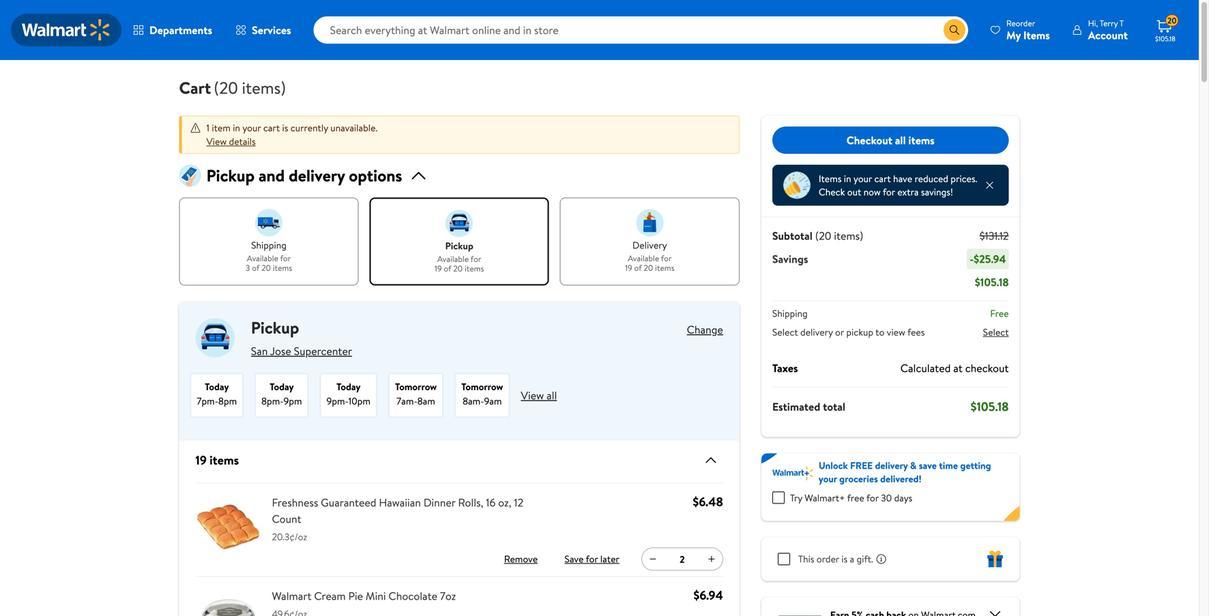 Task type: vqa. For each thing, say whether or not it's contained in the screenshot.
Shop now to the top
no



Task type: describe. For each thing, give the bounding box(es) containing it.
your inside 1 item in your cart is currently unavailable. view details
[[242, 121, 261, 134]]

all for view
[[547, 388, 557, 403]]

7am-
[[397, 394, 417, 408]]

to
[[875, 325, 884, 339]]

for inside items in your cart have reduced prices. check out now for extra savings!
[[883, 185, 895, 199]]

in inside items in your cart have reduced prices. check out now for extra savings!
[[844, 172, 851, 185]]

hawaiian
[[379, 495, 421, 510]]

cart inside 1 item in your cart is currently unavailable. view details
[[263, 121, 280, 134]]

19 items
[[195, 452, 239, 469]]

0 vertical spatial $105.18
[[1155, 34, 1175, 43]]

walmart+
[[805, 491, 845, 504]]

save
[[565, 552, 584, 566]]

shipping available for 3 of 20 items
[[246, 238, 292, 273]]

try
[[790, 491, 802, 504]]

fees
[[907, 325, 925, 339]]

extra
[[897, 185, 919, 199]]

19 for delivery
[[625, 262, 632, 273]]

your inside unlock free delivery & save time getting your groceries delivered!
[[819, 472, 837, 485]]

estimated total
[[772, 399, 845, 414]]

delivery inside unlock free delivery & save time getting your groceries delivered!
[[875, 459, 908, 472]]

0 horizontal spatial 19
[[195, 452, 207, 469]]

san
[[251, 343, 268, 358]]

or
[[835, 325, 844, 339]]

hi,
[[1088, 17, 1098, 29]]

pickup available for 19 of 20 items
[[435, 239, 484, 274]]

learn more about gifting image
[[876, 554, 887, 565]]

taxes
[[772, 361, 798, 376]]

shipping
[[772, 307, 808, 320]]

savings
[[772, 251, 808, 266]]

20.3¢/oz
[[272, 530, 307, 544]]

cream
[[314, 589, 346, 604]]

(20 for subtotal
[[815, 228, 831, 243]]

t
[[1120, 17, 1124, 29]]

for inside pickup available for 19 of 20 items
[[471, 253, 481, 265]]

20 right t
[[1167, 15, 1177, 26]]

2 vertical spatial $105.18
[[971, 398, 1009, 415]]

items inside items in your cart have reduced prices. check out now for extra savings!
[[819, 172, 842, 185]]

chocolate
[[389, 589, 437, 604]]

savings!
[[921, 185, 953, 199]]

and
[[259, 164, 285, 187]]

available for delivery
[[628, 252, 659, 264]]

banner containing unlock free delivery & save time getting your groceries delivered!
[[761, 453, 1020, 521]]

now
[[864, 185, 881, 199]]

supercenter
[[294, 343, 352, 358]]

available for shipping
[[247, 252, 278, 264]]

1 horizontal spatial is
[[841, 552, 848, 566]]

hide all items image
[[697, 452, 719, 468]]

select for select button
[[983, 325, 1009, 339]]

at
[[953, 361, 963, 376]]

3
[[246, 262, 250, 273]]

count
[[272, 511, 301, 526]]

increase quantity freshness guaranteed hawaiian dinner rolls, 16 oz, 12 count, current quantity 2 image
[[706, 554, 717, 565]]

8pm
[[218, 394, 237, 408]]

pickup and delivery options
[[206, 164, 402, 187]]

close nudge image
[[984, 180, 995, 191]]

cart_gic_illustration image
[[179, 165, 201, 187]]

12
[[514, 495, 523, 510]]

cart
[[179, 76, 211, 99]]

today 7pm-8pm
[[197, 380, 237, 408]]

cart inside items in your cart have reduced prices. check out now for extra savings!
[[874, 172, 891, 185]]

tomorrow 7am-8am
[[395, 380, 437, 408]]

time
[[939, 459, 958, 472]]

19 for pickup
[[435, 263, 442, 274]]

(20 for cart
[[214, 76, 238, 99]]

unavailable.
[[330, 121, 377, 134]]

for inside shipping available for 3 of 20 items
[[280, 252, 291, 264]]

delivery inside delivery available for 19 of 20 items
[[632, 238, 667, 252]]

subtotal (20 items)
[[772, 228, 863, 243]]

gift.
[[857, 552, 873, 566]]

is inside 1 item in your cart is currently unavailable. view details
[[282, 121, 288, 134]]

20 for delivery
[[644, 262, 653, 273]]

walmart cream pie mini chocolate 7oz, with add-on services, 49.6¢/oz, 2 in cart image
[[195, 588, 261, 616]]

calculated at checkout
[[900, 361, 1009, 376]]

calculated
[[900, 361, 951, 376]]

7oz
[[440, 589, 456, 604]]

change button
[[687, 322, 723, 337]]

options
[[349, 164, 402, 187]]

-
[[970, 251, 974, 266]]

reduced
[[915, 172, 948, 185]]

search icon image
[[949, 25, 960, 35]]

departments button
[[121, 14, 224, 46]]

20 for shipping
[[261, 262, 271, 273]]

freshness guaranteed hawaiian dinner rolls, 16 oz, 12 count, with add-on services, 20.3¢/oz, 2 in cart image
[[195, 494, 261, 560]]

select button
[[983, 325, 1009, 339]]

30
[[881, 491, 892, 504]]

try walmart+ free for 30 days
[[790, 491, 912, 504]]

$6.48
[[693, 493, 723, 510]]

checkout all items button
[[772, 127, 1009, 154]]

have
[[893, 172, 912, 185]]

capital one credit card image
[[778, 613, 822, 616]]

jose
[[270, 343, 291, 358]]

pickup and delivery options button
[[179, 164, 740, 187]]

8am-
[[463, 394, 484, 408]]

gifting image
[[987, 551, 1003, 567]]

tomorrow 8am-9am
[[461, 380, 503, 408]]

tomorrow for 9am
[[461, 380, 503, 393]]

dismiss capital one banner image
[[987, 608, 1003, 616]]

8pm-
[[261, 394, 284, 408]]

10pm
[[348, 394, 370, 408]]

this
[[798, 552, 814, 566]]

delivery left "or"
[[800, 325, 833, 339]]

guaranteed
[[321, 495, 376, 510]]



Task type: locate. For each thing, give the bounding box(es) containing it.
items inside button
[[908, 133, 935, 148]]

1 vertical spatial in
[[844, 172, 851, 185]]

0 vertical spatial (20
[[214, 76, 238, 99]]

items right my
[[1023, 28, 1050, 43]]

items down shipping
[[273, 262, 292, 273]]

for down shipping
[[280, 252, 291, 264]]

shipping
[[251, 238, 287, 252]]

available down shipping
[[247, 252, 278, 264]]

select down shipping
[[772, 325, 798, 339]]

1 horizontal spatial items)
[[834, 228, 863, 243]]

for inside button
[[586, 552, 598, 566]]

1 horizontal spatial tomorrow
[[461, 380, 503, 393]]

0 horizontal spatial available
[[247, 252, 278, 264]]

0 horizontal spatial items)
[[242, 76, 286, 99]]

dinner
[[423, 495, 455, 510]]

for left 30
[[866, 491, 879, 504]]

items inside shipping available for 3 of 20 items
[[273, 262, 292, 273]]

20 inside shipping available for 3 of 20 items
[[261, 262, 271, 273]]

all right the checkout
[[895, 133, 906, 148]]

2 select from the left
[[983, 325, 1009, 339]]

items up reduced
[[908, 133, 935, 148]]

20 down intent image for pickup
[[453, 263, 463, 274]]

pickup inside pickup available for 19 of 20 items
[[445, 239, 473, 252]]

pickup left to
[[846, 325, 873, 339]]

oz,
[[498, 495, 511, 510]]

1 vertical spatial items)
[[834, 228, 863, 243]]

for down intent image for pickup
[[471, 253, 481, 265]]

today
[[205, 380, 229, 393], [270, 380, 294, 393], [336, 380, 361, 393]]

your right check
[[853, 172, 872, 185]]

of down intent image for pickup
[[444, 263, 451, 274]]

for right save
[[586, 552, 598, 566]]

remove
[[504, 552, 538, 566]]

2 horizontal spatial 19
[[625, 262, 632, 273]]

mini
[[366, 589, 386, 604]]

(20 right cart
[[214, 76, 238, 99]]

of
[[252, 262, 260, 273], [634, 262, 642, 273], [444, 263, 451, 274]]

19 inside pickup available for 19 of 20 items
[[435, 263, 442, 274]]

of right '3'
[[252, 262, 260, 273]]

view down item on the top left of page
[[206, 135, 227, 148]]

tomorrow up the 7am-
[[395, 380, 437, 393]]

1 horizontal spatial of
[[444, 263, 451, 274]]

unlock free delivery & save time getting your groceries delivered!
[[819, 459, 991, 485]]

$105.18 right account
[[1155, 34, 1175, 43]]

intent image for shipping image
[[255, 209, 283, 236]]

tomorrow for 8am
[[395, 380, 437, 393]]

0 vertical spatial in
[[233, 121, 240, 134]]

items) down out
[[834, 228, 863, 243]]

pickup for pickup
[[251, 316, 299, 339]]

today inside today 7pm-8pm
[[205, 380, 229, 393]]

1 horizontal spatial pickup
[[846, 325, 873, 339]]

pickup up jose
[[251, 316, 299, 339]]

later
[[600, 552, 619, 566]]

freshness guaranteed hawaiian dinner rolls, 16 oz, 12 count 20.3¢/oz
[[272, 495, 523, 544]]

1 horizontal spatial today
[[270, 380, 294, 393]]

tomorrow up 8am-
[[461, 380, 503, 393]]

Search search field
[[314, 16, 968, 44]]

items) up 1 item in your cart is currently unavailable. view details
[[242, 76, 286, 99]]

in up details
[[233, 121, 240, 134]]

view details button
[[206, 135, 256, 148]]

of for pickup
[[444, 263, 451, 274]]

1 horizontal spatial available
[[437, 253, 469, 265]]

0 vertical spatial pickup
[[445, 239, 473, 252]]

your up details
[[242, 121, 261, 134]]

delivered!
[[880, 472, 922, 485]]

cart left the currently at the top left
[[263, 121, 280, 134]]

departments
[[149, 23, 212, 38]]

pickup down intent image for pickup
[[445, 239, 473, 252]]

your up walmart+
[[819, 472, 837, 485]]

0 vertical spatial items)
[[242, 76, 286, 99]]

today for 10pm
[[336, 380, 361, 393]]

intent image for pickup image
[[446, 210, 473, 237]]

2 horizontal spatial your
[[853, 172, 872, 185]]

$131.12
[[980, 228, 1009, 243]]

today up 7pm-
[[205, 380, 229, 393]]

items for pickup
[[465, 263, 484, 274]]

7pm-
[[197, 394, 218, 408]]

this order is a gift.
[[798, 552, 873, 566]]

0 vertical spatial all
[[895, 133, 906, 148]]

1 horizontal spatial select
[[983, 325, 1009, 339]]

3 today from the left
[[336, 380, 361, 393]]

0 horizontal spatial your
[[242, 121, 261, 134]]

your inside items in your cart have reduced prices. check out now for extra savings!
[[853, 172, 872, 185]]

is left the currently at the top left
[[282, 121, 288, 134]]

items down 8pm
[[210, 452, 239, 469]]

free
[[990, 307, 1009, 320]]

1 horizontal spatial items
[[1023, 28, 1050, 43]]

1 vertical spatial (20
[[815, 228, 831, 243]]

items for delivery
[[655, 262, 674, 273]]

1 vertical spatial pickup
[[251, 316, 299, 339]]

currently
[[290, 121, 328, 134]]

available inside delivery available for 19 of 20 items
[[628, 252, 659, 264]]

view all
[[521, 388, 557, 403]]

pickup
[[445, 239, 473, 252], [846, 325, 873, 339]]

0 horizontal spatial cart
[[263, 121, 280, 134]]

items)
[[242, 76, 286, 99], [834, 228, 863, 243]]

0 horizontal spatial select
[[772, 325, 798, 339]]

of inside pickup available for 19 of 20 items
[[444, 263, 451, 274]]

1 vertical spatial is
[[841, 552, 848, 566]]

2 today from the left
[[270, 380, 294, 393]]

available down intent image for pickup
[[437, 253, 469, 265]]

alert containing 1 item in your cart is currently unavailable.
[[179, 116, 740, 154]]

for inside delivery available for 19 of 20 items
[[661, 252, 672, 264]]

intent image for delivery image
[[636, 209, 663, 236]]

pie
[[348, 589, 363, 604]]

of for delivery
[[634, 262, 642, 273]]

0 horizontal spatial tomorrow
[[395, 380, 437, 393]]

20 down intent image for delivery
[[644, 262, 653, 273]]

cart left have
[[874, 172, 891, 185]]

19 inside delivery available for 19 of 20 items
[[625, 262, 632, 273]]

decrease quantity freshness guaranteed hawaiian dinner rolls, 16 oz, 12 count, current quantity 2 image
[[647, 554, 658, 565]]

1 select from the left
[[772, 325, 798, 339]]

freshness
[[272, 495, 318, 510]]

0 horizontal spatial (20
[[214, 76, 238, 99]]

Try Walmart+ free for 30 days checkbox
[[772, 492, 785, 504]]

all inside button
[[895, 133, 906, 148]]

$105.18 down checkout
[[971, 398, 1009, 415]]

(20 right subtotal
[[815, 228, 831, 243]]

9pm
[[284, 394, 302, 408]]

walmart image
[[22, 19, 111, 41]]

list containing shipping
[[179, 198, 740, 286]]

1 vertical spatial view
[[521, 388, 544, 403]]

today up '8pm-'
[[270, 380, 294, 393]]

san jose supercenter
[[251, 343, 352, 358]]

order
[[817, 552, 839, 566]]

0 horizontal spatial today
[[205, 380, 229, 393]]

today 9pm-10pm
[[327, 380, 370, 408]]

walmart cream pie mini chocolate 7oz
[[272, 589, 456, 604]]

today inside today 8pm-9pm
[[270, 380, 294, 393]]

1 item in your cart is currently unavailable. view details
[[206, 121, 377, 148]]

view all button
[[521, 388, 557, 403]]

subtotal
[[772, 228, 812, 243]]

all right the 9am
[[547, 388, 557, 403]]

items for shipping
[[273, 262, 292, 273]]

items) for cart (20 items)
[[242, 76, 286, 99]]

delivery down intent image for delivery
[[632, 238, 667, 252]]

hi, terry t account
[[1088, 17, 1128, 43]]

9pm-
[[327, 394, 349, 408]]

banner
[[761, 453, 1020, 521]]

1 horizontal spatial in
[[844, 172, 851, 185]]

1 horizontal spatial (20
[[815, 228, 831, 243]]

20 inside delivery available for 19 of 20 items
[[644, 262, 653, 273]]

tomorrow
[[395, 380, 437, 393], [461, 380, 503, 393]]

Walmart Site-Wide search field
[[314, 16, 968, 44]]

today 8pm-9pm
[[261, 380, 302, 408]]

today for 9pm
[[270, 380, 294, 393]]

select down "free"
[[983, 325, 1009, 339]]

of inside shipping available for 3 of 20 items
[[252, 262, 260, 273]]

9am
[[484, 394, 502, 408]]

2 horizontal spatial today
[[336, 380, 361, 393]]

available down intent image for delivery
[[628, 252, 659, 264]]

select for select delivery or pickup to view fees
[[772, 325, 798, 339]]

items down intent image for pickup
[[465, 263, 484, 274]]

items inside the reorder my items
[[1023, 28, 1050, 43]]

0 horizontal spatial in
[[233, 121, 240, 134]]

of down intent image for delivery
[[634, 262, 642, 273]]

1 horizontal spatial cart
[[874, 172, 891, 185]]

view inside 1 item in your cart is currently unavailable. view details
[[206, 135, 227, 148]]

0 horizontal spatial all
[[547, 388, 557, 403]]

alert
[[179, 116, 740, 154]]

out
[[847, 185, 861, 199]]

8am
[[417, 394, 435, 408]]

19
[[625, 262, 632, 273], [435, 263, 442, 274], [195, 452, 207, 469]]

items) for subtotal (20 items)
[[834, 228, 863, 243]]

in
[[233, 121, 240, 134], [844, 172, 851, 185]]

items
[[908, 133, 935, 148], [273, 262, 292, 273], [655, 262, 674, 273], [465, 263, 484, 274], [210, 452, 239, 469]]

walmart cream pie mini chocolate 7oz link
[[272, 588, 457, 604]]

0 vertical spatial is
[[282, 121, 288, 134]]

remove button
[[499, 548, 543, 570]]

(20
[[214, 76, 238, 99], [815, 228, 831, 243]]

pickup for pickup and delivery options
[[206, 164, 255, 187]]

0 horizontal spatial pickup
[[445, 239, 473, 252]]

1 vertical spatial pickup
[[846, 325, 873, 339]]

terry
[[1100, 17, 1118, 29]]

available inside pickup available for 19 of 20 items
[[437, 253, 469, 265]]

2 vertical spatial your
[[819, 472, 837, 485]]

view right the 9am
[[521, 388, 544, 403]]

reduced price image
[[783, 172, 810, 199]]

days
[[894, 491, 912, 504]]

delivery left &
[[875, 459, 908, 472]]

$25.94
[[974, 251, 1006, 266]]

check
[[819, 185, 845, 199]]

0 horizontal spatial is
[[282, 121, 288, 134]]

0 vertical spatial your
[[242, 121, 261, 134]]

details
[[229, 135, 256, 148]]

in inside 1 item in your cart is currently unavailable. view details
[[233, 121, 240, 134]]

cart (20 items)
[[179, 76, 286, 99]]

$105.18 down $25.94
[[975, 275, 1009, 290]]

20 right '3'
[[261, 262, 271, 273]]

all for checkout
[[895, 133, 906, 148]]

estimated
[[772, 399, 820, 414]]

view
[[887, 325, 905, 339]]

walmart
[[272, 589, 312, 604]]

$6.94
[[694, 587, 723, 604]]

today for 8pm
[[205, 380, 229, 393]]

1 horizontal spatial all
[[895, 133, 906, 148]]

save for later
[[565, 552, 619, 566]]

0 horizontal spatial of
[[252, 262, 260, 273]]

items inside pickup available for 19 of 20 items
[[465, 263, 484, 274]]

of for shipping
[[252, 262, 260, 273]]

account
[[1088, 28, 1128, 43]]

2
[[680, 553, 685, 566]]

items down intent image for delivery
[[655, 262, 674, 273]]

my
[[1006, 28, 1021, 43]]

items inside delivery available for 19 of 20 items
[[655, 262, 674, 273]]

reorder my items
[[1006, 17, 1050, 43]]

today inside today 9pm-10pm
[[336, 380, 361, 393]]

16
[[486, 495, 496, 510]]

pickup down view details button at the left of the page
[[206, 164, 255, 187]]

for down intent image for delivery
[[661, 252, 672, 264]]

is left a
[[841, 552, 848, 566]]

This order is a gift. checkbox
[[778, 553, 790, 565]]

1 vertical spatial items
[[819, 172, 842, 185]]

1 vertical spatial your
[[853, 172, 872, 185]]

cart
[[263, 121, 280, 134], [874, 172, 891, 185]]

1 horizontal spatial 19
[[435, 263, 442, 274]]

available for pickup
[[437, 253, 469, 265]]

20 inside pickup available for 19 of 20 items
[[453, 263, 463, 274]]

0 vertical spatial pickup
[[206, 164, 255, 187]]

0 horizontal spatial view
[[206, 135, 227, 148]]

1 horizontal spatial view
[[521, 388, 544, 403]]

2 horizontal spatial of
[[634, 262, 642, 273]]

available inside shipping available for 3 of 20 items
[[247, 252, 278, 264]]

1 vertical spatial cart
[[874, 172, 891, 185]]

2 horizontal spatial available
[[628, 252, 659, 264]]

1 vertical spatial all
[[547, 388, 557, 403]]

0 vertical spatial cart
[[263, 121, 280, 134]]

1 tomorrow from the left
[[395, 380, 437, 393]]

list
[[179, 198, 740, 286]]

in left now
[[844, 172, 851, 185]]

for right now
[[883, 185, 895, 199]]

-$25.94
[[970, 251, 1006, 266]]

walmart plus image
[[772, 467, 813, 480]]

free
[[847, 491, 864, 504]]

freshness guaranteed hawaiian dinner rolls, 16 oz, 12 count link
[[272, 494, 547, 527]]

getting
[[960, 459, 991, 472]]

delivery
[[289, 164, 345, 187], [632, 238, 667, 252], [800, 325, 833, 339], [875, 459, 908, 472]]

a
[[850, 552, 854, 566]]

delivery right and
[[289, 164, 345, 187]]

free
[[850, 459, 873, 472]]

1 horizontal spatial your
[[819, 472, 837, 485]]

1 today from the left
[[205, 380, 229, 393]]

0 horizontal spatial items
[[819, 172, 842, 185]]

today up "10pm"
[[336, 380, 361, 393]]

item
[[212, 121, 231, 134]]

of inside delivery available for 19 of 20 items
[[634, 262, 642, 273]]

services button
[[224, 14, 303, 46]]

0 vertical spatial items
[[1023, 28, 1050, 43]]

items left out
[[819, 172, 842, 185]]

2 tomorrow from the left
[[461, 380, 503, 393]]

san jose supercenter button
[[251, 340, 352, 362]]

20 for pickup
[[453, 263, 463, 274]]

0 vertical spatial view
[[206, 135, 227, 148]]

1 vertical spatial $105.18
[[975, 275, 1009, 290]]



